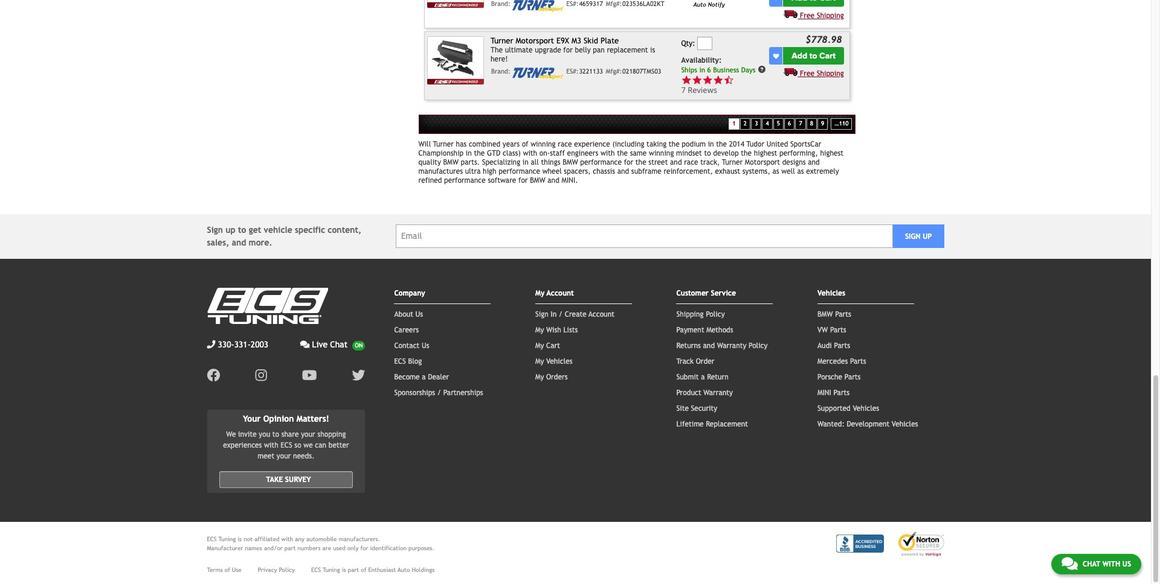 Task type: describe. For each thing, give the bounding box(es) containing it.
7 reviews
[[681, 85, 717, 95]]

sign up
[[905, 233, 932, 241]]

free shipping image
[[784, 68, 798, 76]]

you
[[259, 431, 270, 439]]

more.
[[249, 238, 272, 248]]

track,
[[700, 158, 720, 167]]

numbers
[[297, 545, 321, 552]]

and down wheel
[[548, 176, 559, 185]]

mini parts
[[817, 389, 850, 397]]

add to cart
[[792, 51, 836, 61]]

auto notify
[[693, 1, 725, 8]]

the down (including
[[617, 149, 628, 158]]

0 horizontal spatial your
[[277, 452, 291, 461]]

my vehicles
[[535, 358, 573, 366]]

shipping for free shipping icon
[[817, 11, 844, 20]]

return
[[707, 373, 729, 382]]

youtube logo image
[[302, 369, 317, 382]]

ecs tuning recommends this product. image for turner
[[427, 79, 484, 84]]

mfg#: for 021807tms03
[[606, 68, 622, 75]]

turner motorsport - corporate logo image for es#: 4659317 mfg#: 023536la02kt
[[513, 0, 563, 12]]

better
[[329, 441, 349, 450]]

1 vertical spatial auto
[[398, 567, 410, 574]]

my orders
[[535, 373, 568, 382]]

experiences
[[223, 441, 262, 450]]

0 vertical spatial performance
[[580, 158, 622, 167]]

my for my account
[[535, 289, 545, 298]]

es#: for es#: 3221133 mfg#: 021807tms03
[[566, 68, 579, 75]]

turner motorsport - corporate logo image for es#: 3221133 mfg#: 021807tms03
[[513, 68, 563, 80]]

take survey link
[[219, 472, 353, 489]]

privacy
[[258, 567, 277, 574]]

comments image
[[300, 341, 310, 349]]

half star image
[[724, 75, 734, 85]]

turner motorsport e9x m3 skid plate the ultimate upgrade for belly pan replacement is here!
[[491, 36, 655, 64]]

es#3221133 - 021807tms03 -  turner motorsport e9x m3 skid plate - the ultimate upgrade for belly pan replacement is here! - turner motorsport - bmw image
[[427, 36, 484, 79]]

my orders link
[[535, 373, 568, 382]]

1 vertical spatial /
[[437, 389, 441, 397]]

instagram logo image
[[255, 369, 267, 382]]

023536la02kt
[[622, 0, 664, 7]]

only
[[347, 545, 359, 552]]

tuning for part
[[323, 567, 340, 574]]

designs
[[782, 158, 806, 167]]

e9x
[[556, 36, 569, 45]]

and up extremely
[[808, 158, 820, 167]]

payment methods
[[676, 326, 733, 335]]

same
[[630, 149, 647, 158]]

become
[[394, 373, 420, 382]]

blog
[[408, 358, 422, 366]]

phone image
[[207, 341, 215, 349]]

ecs tuning is part of enthusiast auto holdings
[[311, 567, 435, 574]]

1 vertical spatial policy
[[749, 342, 768, 350]]

with down 'experience' on the top
[[601, 149, 615, 158]]

5 link
[[773, 119, 784, 130]]

parts for bmw parts
[[835, 310, 851, 319]]

returns and warranty policy link
[[676, 342, 768, 350]]

1 horizontal spatial chat
[[1083, 561, 1100, 569]]

identification
[[370, 545, 407, 552]]

brand: for es#: 4659317 mfg#: 023536la02kt
[[491, 0, 510, 7]]

motorsport inside will turner has combined years of winning race experience (including taking the podium in the 2014 tudor united sportscar championship in the gtd class) with on-staff engineers with the same winning mindset to develop the highest performing, highest quality bmw parts. specializing in all things bmw performance for the street and race track, turner motorsport designs and manufactures ultra high performance wheel spacers, chassis and subframe reinforcement, exhaust systems, as well as extremely refined performance software for bmw and mini.
[[745, 158, 780, 167]]

sponsorships / partnerships
[[394, 389, 483, 397]]

in left 'all'
[[523, 158, 529, 167]]

to inside will turner has combined years of winning race experience (including taking the podium in the 2014 tudor united sportscar championship in the gtd class) with on-staff engineers with the same winning mindset to develop the highest performing, highest quality bmw parts. specializing in all things bmw performance for the street and race track, turner motorsport designs and manufactures ultra high performance wheel spacers, chassis and subframe reinforcement, exhaust systems, as well as extremely refined performance software for bmw and mini.
[[704, 149, 711, 158]]

mini
[[817, 389, 831, 397]]

3 star image from the left
[[713, 75, 724, 85]]

us for about us
[[415, 310, 423, 319]]

parts for vw parts
[[830, 326, 846, 335]]

1 vertical spatial race
[[684, 158, 698, 167]]

audi parts
[[817, 342, 850, 350]]

facebook logo image
[[207, 369, 220, 382]]

1 vertical spatial 6
[[788, 120, 791, 127]]

live chat
[[312, 340, 348, 350]]

1
[[732, 120, 736, 127]]

parts.
[[461, 158, 480, 167]]

security
[[691, 405, 717, 413]]

star image
[[702, 75, 713, 85]]

0 horizontal spatial cart
[[546, 342, 560, 350]]

opinion
[[263, 414, 294, 424]]

policy for shipping policy
[[706, 310, 725, 319]]

parts for mercedes parts
[[850, 358, 866, 366]]

a for become
[[422, 373, 426, 382]]

sign for sign in / create account
[[535, 310, 548, 319]]

1 horizontal spatial performance
[[499, 167, 540, 176]]

my for my cart
[[535, 342, 544, 350]]

Email email field
[[396, 225, 893, 249]]

wheel
[[542, 167, 562, 176]]

contact
[[394, 342, 420, 350]]

bmw down wheel
[[530, 176, 545, 185]]

vw parts
[[817, 326, 846, 335]]

up for sign up to get vehicle specific content, sales, and more.
[[226, 225, 236, 235]]

returns
[[676, 342, 701, 350]]

mercedes parts link
[[817, 358, 866, 366]]

sign in / create account link
[[535, 310, 614, 319]]

porsche parts
[[817, 373, 861, 382]]

the up mindset
[[669, 140, 680, 149]]

0 vertical spatial winning
[[531, 140, 556, 149]]

porsche parts link
[[817, 373, 861, 382]]

wanted: development vehicles
[[817, 420, 918, 429]]

1 horizontal spatial of
[[361, 567, 366, 574]]

8
[[810, 120, 813, 127]]

on-
[[539, 149, 550, 158]]

the down same
[[636, 158, 646, 167]]

mercedes
[[817, 358, 848, 366]]

invite
[[238, 431, 257, 439]]

8 link
[[806, 119, 817, 130]]

development
[[847, 420, 890, 429]]

your
[[243, 414, 261, 424]]

enthusiast auto holdings link
[[368, 566, 435, 575]]

mindset
[[676, 149, 702, 158]]

add to wish list image
[[773, 53, 779, 59]]

championship
[[418, 149, 464, 158]]

2 vertical spatial us
[[1122, 561, 1131, 569]]

free for free shipping image
[[800, 70, 815, 78]]

my for my wish lists
[[535, 326, 544, 335]]

company
[[394, 289, 425, 298]]

is inside turner motorsport e9x m3 skid plate the ultimate upgrade for belly pan replacement is here!
[[650, 46, 655, 55]]

es#: for es#: 4659317 mfg#: 023536la02kt
[[566, 0, 579, 7]]

free shipping for free shipping image
[[800, 70, 844, 78]]

supported vehicles link
[[817, 405, 879, 413]]

vw parts link
[[817, 326, 846, 335]]

affiliated
[[254, 536, 279, 543]]

class)
[[503, 149, 521, 158]]

1 vertical spatial warranty
[[703, 389, 733, 397]]

free shipping image
[[784, 9, 798, 18]]

days
[[741, 66, 756, 74]]

and up reinforcement, on the top of the page
[[670, 158, 682, 167]]

privacy policy
[[258, 567, 295, 574]]

performing,
[[779, 149, 818, 158]]

will turner has combined years of winning race experience (including taking the podium in the 2014 tudor united sportscar championship in the gtd class) with on-staff engineers with the same winning mindset to develop the highest performing, highest quality bmw parts. specializing in all things bmw performance for the street and race track, turner motorsport designs and manufactures ultra high performance wheel spacers, chassis and subframe reinforcement, exhaust systems, as well as extremely refined performance software for bmw and mini.
[[418, 140, 844, 185]]

part inside the ecs tuning is not affiliated with any automobile manufacturers. manufacturer names and/or part numbers are used only for identification purposes.
[[284, 545, 296, 552]]

track order
[[676, 358, 714, 366]]

track order link
[[676, 358, 714, 366]]

and right chassis in the top of the page
[[617, 167, 629, 176]]

we invite you to share your shopping experiences with ecs so we can better meet your needs.
[[223, 431, 349, 461]]

with up 'all'
[[523, 149, 537, 158]]

terms of use
[[207, 567, 242, 574]]

about us
[[394, 310, 423, 319]]

mercedes parts
[[817, 358, 866, 366]]

1 horizontal spatial account
[[589, 310, 614, 319]]

2 as from the left
[[797, 167, 804, 176]]

for right software
[[518, 176, 528, 185]]

not
[[244, 536, 253, 543]]

vehicles up wanted: development vehicles
[[853, 405, 879, 413]]

all
[[531, 158, 539, 167]]

policy for privacy policy
[[279, 567, 295, 574]]

0 horizontal spatial of
[[225, 567, 230, 574]]

my for my orders
[[535, 373, 544, 382]]

us for contact us
[[422, 342, 429, 350]]

sign for sign up
[[905, 233, 921, 241]]

parts for mini parts
[[833, 389, 850, 397]]

1 star image from the left
[[681, 75, 692, 85]]

careers
[[394, 326, 419, 335]]

ships
[[681, 66, 697, 74]]

are
[[322, 545, 331, 552]]

meet
[[258, 452, 274, 461]]



Task type: locate. For each thing, give the bounding box(es) containing it.
supported
[[817, 405, 851, 413]]

0 vertical spatial shipping
[[817, 11, 844, 20]]

motorsport up systems,
[[745, 158, 780, 167]]

a for submit
[[701, 373, 705, 382]]

7 reviews link for question sign icon
[[681, 75, 767, 95]]

for down same
[[624, 158, 633, 167]]

free shipping
[[800, 11, 844, 20], [800, 70, 844, 78]]

1 a from the left
[[422, 373, 426, 382]]

1 free shipping from the top
[[800, 11, 844, 20]]

of inside will turner has combined years of winning race experience (including taking the podium in the 2014 tudor united sportscar championship in the gtd class) with on-staff engineers with the same winning mindset to develop the highest performing, highest quality bmw parts. specializing in all things bmw performance for the street and race track, turner motorsport designs and manufactures ultra high performance wheel spacers, chassis and subframe reinforcement, exhaust systems, as well as extremely refined performance software for bmw and mini.
[[522, 140, 528, 149]]

ecs tuning recommends this product. image for es#:
[[427, 2, 484, 8]]

high
[[483, 167, 496, 176]]

replacement
[[706, 420, 748, 429]]

0 vertical spatial mfg#:
[[606, 0, 622, 7]]

1 highest from the left
[[754, 149, 777, 158]]

9 link
[[818, 119, 828, 130]]

3 my from the top
[[535, 342, 544, 350]]

2 ecs tuning recommends this product. image from the top
[[427, 79, 484, 84]]

ecs tuning image
[[207, 288, 328, 324]]

to left get
[[238, 225, 246, 235]]

become a dealer
[[394, 373, 449, 382]]

1 vertical spatial tuning
[[323, 567, 340, 574]]

street
[[648, 158, 668, 167]]

turner motorsport - corporate logo image
[[513, 0, 563, 12], [513, 68, 563, 80]]

2 vertical spatial turner
[[722, 158, 743, 167]]

0 horizontal spatial chat
[[330, 340, 348, 350]]

0 vertical spatial is
[[650, 46, 655, 55]]

motorsport up the upgrade
[[516, 36, 554, 45]]

1 horizontal spatial 6
[[788, 120, 791, 127]]

bmw up spacers,
[[563, 158, 578, 167]]

us right "contact"
[[422, 342, 429, 350]]

1 free from the top
[[800, 11, 815, 20]]

7 reviews link down business
[[681, 75, 767, 95]]

of left enthusiast on the left bottom
[[361, 567, 366, 574]]

with inside the ecs tuning is not affiliated with any automobile manufacturers. manufacturer names and/or part numbers are used only for identification purposes.
[[281, 536, 293, 543]]

1 horizontal spatial 7
[[799, 120, 802, 127]]

0 vertical spatial motorsport
[[516, 36, 554, 45]]

0 horizontal spatial as
[[772, 167, 779, 176]]

free right free shipping icon
[[800, 11, 815, 20]]

2 vertical spatial shipping
[[676, 310, 704, 319]]

1 horizontal spatial tuning
[[323, 567, 340, 574]]

0 vertical spatial warranty
[[717, 342, 746, 350]]

any
[[295, 536, 304, 543]]

bmw parts link
[[817, 310, 851, 319]]

0 vertical spatial your
[[301, 431, 315, 439]]

winning up "street"
[[649, 149, 674, 158]]

with left any
[[281, 536, 293, 543]]

skid
[[584, 36, 598, 45]]

order
[[696, 358, 714, 366]]

2 brand: from the top
[[491, 68, 510, 75]]

0 vertical spatial race
[[558, 140, 572, 149]]

0 vertical spatial ecs tuning recommends this product. image
[[427, 2, 484, 8]]

0 vertical spatial free
[[800, 11, 815, 20]]

is up the 021807tms03
[[650, 46, 655, 55]]

1 horizontal spatial race
[[684, 158, 698, 167]]

1 horizontal spatial part
[[348, 567, 359, 574]]

1 vertical spatial part
[[348, 567, 359, 574]]

with up meet
[[264, 441, 278, 450]]

performance up chassis in the top of the page
[[580, 158, 622, 167]]

2 a from the left
[[701, 373, 705, 382]]

is inside the ecs tuning is not affiliated with any automobile manufacturers. manufacturer names and/or part numbers are used only for identification purposes.
[[238, 536, 242, 543]]

is down used
[[342, 567, 346, 574]]

product warranty link
[[676, 389, 733, 397]]

0 vertical spatial tuning
[[218, 536, 236, 543]]

es#: left 3221133
[[566, 68, 579, 75]]

subframe
[[631, 167, 662, 176]]

es#: 3221133 mfg#: 021807tms03
[[566, 68, 661, 75]]

of left use
[[225, 567, 230, 574]]

the down combined
[[474, 149, 485, 158]]

my wish lists
[[535, 326, 578, 335]]

0 horizontal spatial motorsport
[[516, 36, 554, 45]]

product warranty
[[676, 389, 733, 397]]

1 vertical spatial motorsport
[[745, 158, 780, 167]]

0 horizontal spatial highest
[[754, 149, 777, 158]]

exhaust
[[715, 167, 740, 176]]

7 reviews link
[[681, 75, 767, 95], [681, 85, 734, 95]]

1 vertical spatial ecs tuning recommends this product. image
[[427, 79, 484, 84]]

part down only
[[348, 567, 359, 574]]

chat right live
[[330, 340, 348, 350]]

es#:
[[566, 0, 579, 7], [566, 68, 579, 75]]

my for my vehicles
[[535, 358, 544, 366]]

a left dealer
[[422, 373, 426, 382]]

bmw down championship
[[443, 158, 459, 167]]

2 link
[[740, 119, 750, 130]]

in right podium
[[708, 140, 714, 149]]

2 star image from the left
[[692, 75, 702, 85]]

2 horizontal spatial of
[[522, 140, 528, 149]]

331-
[[234, 340, 251, 350]]

free right free shipping image
[[800, 70, 815, 78]]

1 horizontal spatial highest
[[820, 149, 844, 158]]

bmw up 'vw'
[[817, 310, 833, 319]]

for inside the ecs tuning is not affiliated with any automobile manufacturers. manufacturer names and/or part numbers are used only for identification purposes.
[[360, 545, 368, 552]]

holdings
[[412, 567, 435, 574]]

7 reviews link for star image
[[681, 85, 734, 95]]

is for ecs tuning is not affiliated with any automobile manufacturers. manufacturer names and/or part numbers are used only for identification purposes.
[[238, 536, 242, 543]]

1 vertical spatial chat
[[1083, 561, 1100, 569]]

0 horizontal spatial winning
[[531, 140, 556, 149]]

supported vehicles
[[817, 405, 879, 413]]

1 horizontal spatial winning
[[649, 149, 674, 158]]

share
[[281, 431, 299, 439]]

account up "in"
[[547, 289, 574, 298]]

lists
[[563, 326, 578, 335]]

0 vertical spatial part
[[284, 545, 296, 552]]

1 vertical spatial es#:
[[566, 68, 579, 75]]

notify
[[708, 1, 725, 8]]

0 horizontal spatial performance
[[444, 176, 486, 185]]

to inside we invite you to share your shopping experiences with ecs so we can better meet your needs.
[[272, 431, 279, 439]]

0 vertical spatial /
[[559, 310, 563, 319]]

/ right "in"
[[559, 310, 563, 319]]

sponsorships / partnerships link
[[394, 389, 483, 397]]

7 left 8 at top right
[[799, 120, 802, 127]]

tuning inside the ecs tuning is not affiliated with any automobile manufacturers. manufacturer names and/or part numbers are used only for identification purposes.
[[218, 536, 236, 543]]

1 es#: from the top
[[566, 0, 579, 7]]

orders
[[546, 373, 568, 382]]

in up parts.
[[466, 149, 472, 158]]

1 vertical spatial cart
[[546, 342, 560, 350]]

bmw parts
[[817, 310, 851, 319]]

us right comments image
[[1122, 561, 1131, 569]]

1 horizontal spatial cart
[[819, 51, 836, 61]]

1 vertical spatial is
[[238, 536, 242, 543]]

1 vertical spatial shipping
[[817, 70, 844, 78]]

brand: for es#: 3221133 mfg#: 021807tms03
[[491, 68, 510, 75]]

free shipping up $778.98
[[800, 11, 844, 20]]

vehicles up orders
[[546, 358, 573, 366]]

6 inside availability: ships in 6 business days
[[707, 66, 711, 74]]

1 vertical spatial 7
[[799, 120, 802, 127]]

1 vertical spatial account
[[589, 310, 614, 319]]

in down the availability:
[[699, 66, 705, 74]]

sponsorships
[[394, 389, 435, 397]]

live
[[312, 340, 328, 350]]

is for ecs tuning is part of enthusiast auto holdings
[[342, 567, 346, 574]]

7 left reviews
[[681, 85, 686, 95]]

up inside button
[[923, 233, 932, 241]]

0 horizontal spatial part
[[284, 545, 296, 552]]

warranty down return
[[703, 389, 733, 397]]

3
[[755, 120, 758, 127]]

warranty
[[717, 342, 746, 350], [703, 389, 733, 397]]

shipping up $778.98
[[817, 11, 844, 20]]

0 horizontal spatial race
[[558, 140, 572, 149]]

2 horizontal spatial sign
[[905, 233, 921, 241]]

2 vertical spatial performance
[[444, 176, 486, 185]]

with right comments image
[[1102, 561, 1120, 569]]

2
[[744, 120, 747, 127]]

and up "order" at the right
[[703, 342, 715, 350]]

and/or
[[264, 545, 283, 552]]

2 es#: from the top
[[566, 68, 579, 75]]

0 horizontal spatial policy
[[279, 567, 295, 574]]

up inside sign up to get vehicle specific content, sales, and more.
[[226, 225, 236, 235]]

2 horizontal spatial turner
[[722, 158, 743, 167]]

0 vertical spatial cart
[[819, 51, 836, 61]]

ecs left blog
[[394, 358, 406, 366]]

brand: down the here!
[[491, 68, 510, 75]]

2 vertical spatial policy
[[279, 567, 295, 574]]

the up develop
[[716, 140, 727, 149]]

take survey button
[[219, 472, 353, 489]]

free for free shipping icon
[[800, 11, 815, 20]]

your right meet
[[277, 452, 291, 461]]

my up my wish lists
[[535, 289, 545, 298]]

performance down 'all'
[[499, 167, 540, 176]]

turner motorsport e9x m3 skid plate link
[[491, 36, 619, 45]]

parts up porsche parts
[[850, 358, 866, 366]]

4 link
[[762, 119, 773, 130]]

1 vertical spatial us
[[422, 342, 429, 350]]

0 horizontal spatial account
[[547, 289, 574, 298]]

1 horizontal spatial policy
[[706, 310, 725, 319]]

turner motorsport - corporate logo image down the upgrade
[[513, 68, 563, 80]]

0 vertical spatial policy
[[706, 310, 725, 319]]

1 vertical spatial free shipping
[[800, 70, 844, 78]]

2 horizontal spatial is
[[650, 46, 655, 55]]

1 horizontal spatial turner
[[491, 36, 513, 45]]

1 as from the left
[[772, 167, 779, 176]]

vehicles
[[817, 289, 845, 298], [546, 358, 573, 366], [853, 405, 879, 413], [892, 420, 918, 429]]

warranty down methods
[[717, 342, 746, 350]]

4 my from the top
[[535, 358, 544, 366]]

1 horizontal spatial as
[[797, 167, 804, 176]]

1 horizontal spatial auto
[[693, 1, 706, 8]]

/ down dealer
[[437, 389, 441, 397]]

1 brand: from the top
[[491, 0, 510, 7]]

motorsport inside turner motorsport e9x m3 skid plate the ultimate upgrade for belly pan replacement is here!
[[516, 36, 554, 45]]

turner up championship
[[433, 140, 454, 149]]

your up we
[[301, 431, 315, 439]]

availability:
[[681, 56, 722, 65]]

sportscar
[[790, 140, 821, 149]]

for down the e9x at the left
[[563, 46, 573, 55]]

1 vertical spatial brand:
[[491, 68, 510, 75]]

shipping for free shipping image
[[817, 70, 844, 78]]

parts up mercedes parts
[[834, 342, 850, 350]]

auto left holdings
[[398, 567, 410, 574]]

0 horizontal spatial a
[[422, 373, 426, 382]]

1 turner motorsport - corporate logo image from the top
[[513, 0, 563, 12]]

tuning for not
[[218, 536, 236, 543]]

7 for 7 reviews
[[681, 85, 686, 95]]

1 vertical spatial winning
[[649, 149, 674, 158]]

star image
[[681, 75, 692, 85], [692, 75, 702, 85], [713, 75, 724, 85]]

0 horizontal spatial 6
[[707, 66, 711, 74]]

0 horizontal spatial tuning
[[218, 536, 236, 543]]

ecs for ecs tuning is part of enthusiast auto holdings
[[311, 567, 321, 574]]

vehicles up bmw parts
[[817, 289, 845, 298]]

0 horizontal spatial sign
[[207, 225, 223, 235]]

terms
[[207, 567, 223, 574]]

2 my from the top
[[535, 326, 544, 335]]

with inside we invite you to share your shopping experiences with ecs so we can better meet your needs.
[[264, 441, 278, 450]]

es#: 4659317 mfg#: 023536la02kt
[[566, 0, 664, 7]]

0 horizontal spatial /
[[437, 389, 441, 397]]

pan
[[593, 46, 605, 55]]

for inside turner motorsport e9x m3 skid plate the ultimate upgrade for belly pan replacement is here!
[[563, 46, 573, 55]]

ecs for ecs blog
[[394, 358, 406, 366]]

can
[[315, 441, 326, 450]]

in
[[551, 310, 557, 319]]

policy
[[706, 310, 725, 319], [749, 342, 768, 350], [279, 567, 295, 574]]

mfg#: right 3221133
[[606, 68, 622, 75]]

as down the designs
[[797, 167, 804, 176]]

purposes.
[[408, 545, 434, 552]]

for down manufacturers.
[[360, 545, 368, 552]]

race up staff
[[558, 140, 572, 149]]

5 my from the top
[[535, 373, 544, 382]]

sign for sign up to get vehicle specific content, sales, and more.
[[207, 225, 223, 235]]

and inside sign up to get vehicle specific content, sales, and more.
[[232, 238, 246, 248]]

to right you
[[272, 431, 279, 439]]

cart
[[819, 51, 836, 61], [546, 342, 560, 350]]

0 vertical spatial 7
[[681, 85, 686, 95]]

up
[[226, 225, 236, 235], [923, 233, 932, 241]]

vehicles right development
[[892, 420, 918, 429]]

330-
[[218, 340, 234, 350]]

a
[[422, 373, 426, 382], [701, 373, 705, 382]]

0 vertical spatial us
[[415, 310, 423, 319]]

reinforcement,
[[664, 167, 713, 176]]

in inside availability: ships in 6 business days
[[699, 66, 705, 74]]

0 vertical spatial auto
[[693, 1, 706, 8]]

winning up on-
[[531, 140, 556, 149]]

7 reviews link down availability: ships in 6 business days
[[681, 85, 734, 95]]

parts right 'vw'
[[830, 326, 846, 335]]

race down mindset
[[684, 158, 698, 167]]

0 vertical spatial chat
[[330, 340, 348, 350]]

winning
[[531, 140, 556, 149], [649, 149, 674, 158]]

manufacturer
[[207, 545, 243, 552]]

free shipping down "add to cart" "button"
[[800, 70, 844, 78]]

turner up the the
[[491, 36, 513, 45]]

2 turner motorsport - corporate logo image from the top
[[513, 68, 563, 80]]

to up 'track,'
[[704, 149, 711, 158]]

submit a return link
[[676, 373, 729, 382]]

3 link
[[751, 119, 762, 130]]

combined
[[469, 140, 500, 149]]

2 7 reviews link from the top
[[681, 85, 734, 95]]

vehicle
[[264, 225, 292, 235]]

free shipping for free shipping icon
[[800, 11, 844, 20]]

chat with us
[[1083, 561, 1131, 569]]

sign inside button
[[905, 233, 921, 241]]

my up my vehicles
[[535, 342, 544, 350]]

up for sign up
[[923, 233, 932, 241]]

2 vertical spatial is
[[342, 567, 346, 574]]

question sign image
[[758, 65, 766, 74]]

of right years
[[522, 140, 528, 149]]

united
[[767, 140, 788, 149]]

turner up exhaust
[[722, 158, 743, 167]]

part
[[284, 545, 296, 552], [348, 567, 359, 574]]

highest
[[754, 149, 777, 158], [820, 149, 844, 158]]

brand: right es#4659317 - 023536la02kt - turner e46 325/330 valved catback exhaust - lightweight performance exhaust for your e46, featuring a valved muffler and controller to change the sound with the click of a button. - turner motorsport - bmw image
[[491, 0, 510, 7]]

2 highest from the left
[[820, 149, 844, 158]]

4659317
[[579, 0, 603, 7]]

1 horizontal spatial motorsport
[[745, 158, 780, 167]]

6 up star image
[[707, 66, 711, 74]]

None text field
[[697, 37, 713, 50]]

ecs tuning recommends this product. image
[[427, 2, 484, 8], [427, 79, 484, 84]]

shipping up payment
[[676, 310, 704, 319]]

ecs inside we invite you to share your shopping experiences with ecs so we can better meet your needs.
[[281, 441, 292, 450]]

0 vertical spatial free shipping
[[800, 11, 844, 20]]

2 free from the top
[[800, 70, 815, 78]]

2 horizontal spatial policy
[[749, 342, 768, 350]]

vw
[[817, 326, 828, 335]]

ultra
[[465, 167, 481, 176]]

tuning up manufacturer
[[218, 536, 236, 543]]

for
[[563, 46, 573, 55], [624, 158, 633, 167], [518, 176, 528, 185], [360, 545, 368, 552]]

terms of use link
[[207, 566, 242, 575]]

us right about
[[415, 310, 423, 319]]

mfg#: for 023536la02kt
[[606, 0, 622, 7]]

ecs inside the ecs tuning is not affiliated with any automobile manufacturers. manufacturer names and/or part numbers are used only for identification purposes.
[[207, 536, 217, 543]]

experience
[[574, 140, 610, 149]]

belly
[[575, 46, 591, 55]]

so
[[294, 441, 301, 450]]

1 vertical spatial free
[[800, 70, 815, 78]]

sign inside sign up to get vehicle specific content, sales, and more.
[[207, 225, 223, 235]]

ecs blog link
[[394, 358, 422, 366]]

account right create
[[589, 310, 614, 319]]

4
[[766, 120, 769, 127]]

0 vertical spatial account
[[547, 289, 574, 298]]

parts down mercedes parts
[[845, 373, 861, 382]]

my cart link
[[535, 342, 560, 350]]

my down my cart link
[[535, 358, 544, 366]]

lifetime replacement link
[[676, 420, 748, 429]]

the down tudor
[[741, 149, 752, 158]]

1 vertical spatial turner
[[433, 140, 454, 149]]

add to cart button
[[783, 47, 844, 65]]

turner inside turner motorsport e9x m3 skid plate the ultimate upgrade for belly pan replacement is here!
[[491, 36, 513, 45]]

1 vertical spatial mfg#:
[[606, 68, 622, 75]]

twitter logo image
[[352, 369, 365, 382]]

wanted: development vehicles link
[[817, 420, 918, 429]]

highest up extremely
[[820, 149, 844, 158]]

to inside sign up to get vehicle specific content, sales, and more.
[[238, 225, 246, 235]]

chassis
[[593, 167, 615, 176]]

0 vertical spatial es#:
[[566, 0, 579, 7]]

parts for audi parts
[[834, 342, 850, 350]]

1 horizontal spatial up
[[923, 233, 932, 241]]

to inside "button"
[[809, 51, 817, 61]]

1 7 reviews link from the top
[[681, 75, 767, 95]]

turner motorsport - corporate logo image up turner motorsport e9x m3 skid plate link
[[513, 0, 563, 12]]

1 my from the top
[[535, 289, 545, 298]]

cart inside "add to cart" "button"
[[819, 51, 836, 61]]

7 for 7
[[799, 120, 802, 127]]

specific
[[295, 225, 325, 235]]

2 free shipping from the top
[[800, 70, 844, 78]]

the
[[669, 140, 680, 149], [716, 140, 727, 149], [474, 149, 485, 158], [617, 149, 628, 158], [741, 149, 752, 158], [636, 158, 646, 167]]

1 vertical spatial your
[[277, 452, 291, 461]]

mfg#: right 4659317
[[606, 0, 622, 7]]

es#4659317 - 023536la02kt - turner e46 325/330 valved catback exhaust - lightweight performance exhaust for your e46, featuring a valved muffler and controller to change the sound with the click of a button. - turner motorsport - bmw image
[[427, 0, 484, 2]]

2 mfg#: from the top
[[606, 68, 622, 75]]

1 horizontal spatial sign
[[535, 310, 548, 319]]

ecs left so
[[281, 441, 292, 450]]

cart down $778.98
[[819, 51, 836, 61]]

my left orders
[[535, 373, 544, 382]]

chat right comments image
[[1083, 561, 1100, 569]]

to right add
[[809, 51, 817, 61]]

1 horizontal spatial /
[[559, 310, 563, 319]]

0 horizontal spatial is
[[238, 536, 242, 543]]

take survey
[[266, 476, 311, 484]]

ecs up manufacturer
[[207, 536, 217, 543]]

0 horizontal spatial up
[[226, 225, 236, 235]]

ecs for ecs tuning is not affiliated with any automobile manufacturers. manufacturer names and/or part numbers are used only for identification purposes.
[[207, 536, 217, 543]]

auto left notify at the right of page
[[693, 1, 706, 8]]

and right sales,
[[232, 238, 246, 248]]

comments image
[[1062, 557, 1078, 572]]

a left return
[[701, 373, 705, 382]]

1 ecs tuning recommends this product. image from the top
[[427, 2, 484, 8]]

my cart
[[535, 342, 560, 350]]

0 vertical spatial turner
[[491, 36, 513, 45]]

0 horizontal spatial turner
[[433, 140, 454, 149]]

parts for porsche parts
[[845, 373, 861, 382]]

9
[[821, 120, 824, 127]]

1 horizontal spatial is
[[342, 567, 346, 574]]

replacement
[[607, 46, 648, 55]]

get
[[249, 225, 261, 235]]

0 horizontal spatial auto
[[398, 567, 410, 574]]

…110 link
[[831, 119, 852, 130]]

1 mfg#: from the top
[[606, 0, 622, 7]]



Task type: vqa. For each thing, say whether or not it's contained in the screenshot.
ensure
no



